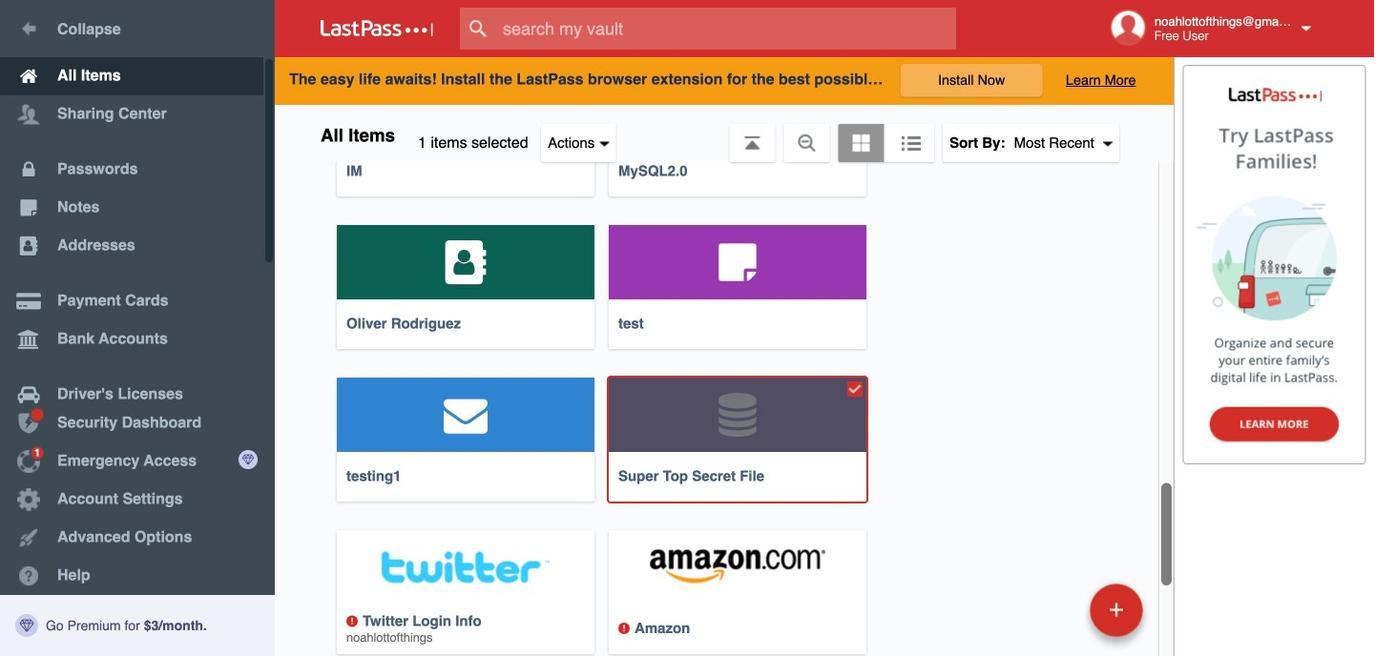 Task type: locate. For each thing, give the bounding box(es) containing it.
Search search field
[[460, 8, 993, 50]]

vault options navigation
[[275, 105, 1174, 162]]

lastpass image
[[321, 20, 433, 37]]

main navigation navigation
[[0, 0, 275, 657]]

search my vault text field
[[460, 8, 993, 50]]

new item image
[[1110, 604, 1123, 617]]



Task type: describe. For each thing, give the bounding box(es) containing it.
new item navigation
[[1083, 578, 1155, 657]]



Task type: vqa. For each thing, say whether or not it's contained in the screenshot.
the Main content Main Content
no



